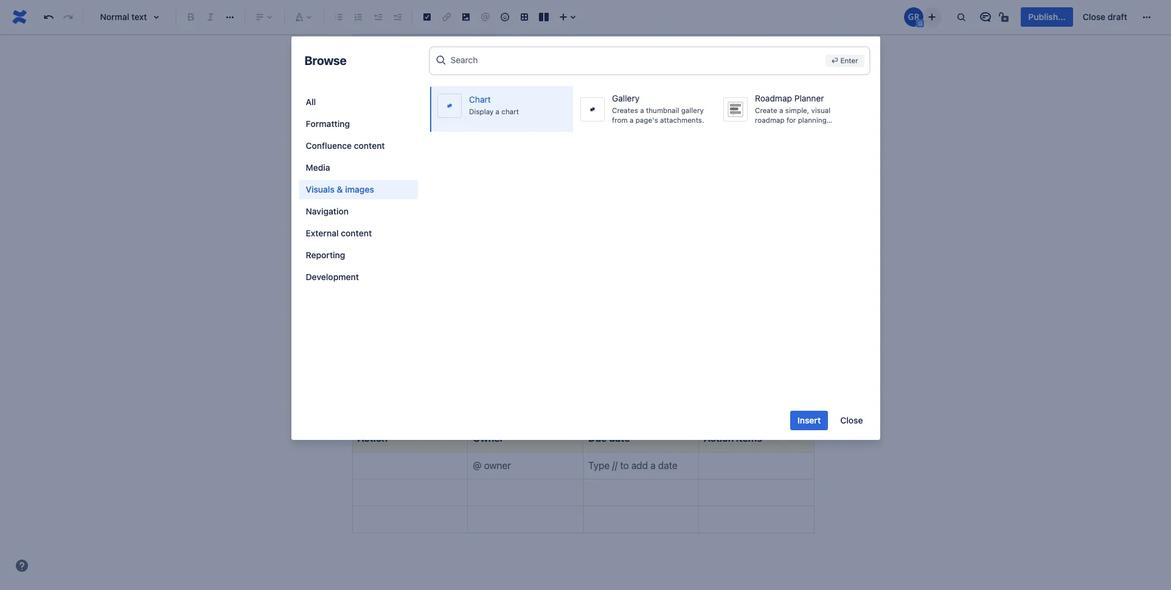 Task type: locate. For each thing, give the bounding box(es) containing it.
milestones
[[357, 192, 408, 203]]

visuals & images button
[[298, 180, 418, 200]]

releases
[[817, 126, 845, 134]]

indent tab image
[[390, 10, 405, 24]]

table image
[[517, 10, 532, 24]]

1 vertical spatial content
[[341, 228, 372, 238]]

&
[[337, 184, 343, 195]]

content inside button
[[354, 141, 385, 151]]

confluence
[[306, 141, 352, 151]]

chart
[[501, 107, 519, 115]]

roadmap
[[755, 93, 792, 103]]

close for close
[[840, 415, 863, 426]]

undo ⌘z image
[[41, 10, 56, 24]]

⏎ enter
[[831, 57, 858, 64]]

:thought_balloon: image
[[376, 151, 388, 163], [376, 151, 388, 163]]

add image, video, or file image
[[459, 10, 473, 24]]

for
[[786, 116, 796, 124]]

confluence image
[[10, 7, 29, 27], [10, 7, 29, 27]]

a down roadmap
[[779, 106, 783, 114]]

retrospective
[[357, 47, 422, 58]]

visual
[[811, 106, 830, 114]]

bullet list ⌘⇧8 image
[[332, 10, 346, 24]]

1 action from the left
[[357, 433, 388, 444]]

redo ⌘⇧z image
[[61, 10, 75, 24]]

a
[[640, 106, 644, 114], [779, 106, 783, 114], [495, 107, 499, 115], [629, 116, 633, 124]]

1 vertical spatial close
[[840, 415, 863, 426]]

gallery creates a thumbnail gallery from a page's attachments.
[[612, 93, 704, 124]]

italic ⌘i image
[[203, 10, 218, 24]]

chart display a chart
[[469, 94, 519, 115]]

2 action from the left
[[704, 433, 734, 444]]

browse
[[304, 54, 347, 68]]

reporting
[[306, 250, 345, 260]]

close for close draft
[[1083, 12, 1105, 22]]

draft
[[1108, 12, 1127, 22]]

projects,
[[755, 126, 784, 134]]

external content button
[[298, 224, 418, 243]]

0 vertical spatial content
[[354, 141, 385, 151]]

create
[[755, 106, 777, 114]]

panel info image
[[357, 151, 371, 165]]

close inside browse "dialog"
[[840, 415, 863, 426]]

action
[[357, 433, 388, 444], [704, 433, 734, 444]]

images
[[345, 184, 374, 195]]

content inside button
[[341, 228, 372, 238]]

content
[[354, 141, 385, 151], [341, 228, 372, 238]]

external content
[[306, 228, 372, 238]]

outdent ⇧tab image
[[370, 10, 385, 24]]

close left draft
[[1083, 12, 1105, 22]]

creates
[[612, 106, 638, 114]]

confluence content
[[306, 141, 385, 151]]

action for action
[[357, 433, 388, 444]]

a inside roadmap planner create a simple, visual roadmap for planning projects, software releases and more.
[[779, 106, 783, 114]]

navigation
[[306, 206, 349, 217]]

1 horizontal spatial close
[[1083, 12, 1105, 22]]

enter
[[840, 57, 858, 64]]

content for external content
[[341, 228, 372, 238]]

more.
[[769, 136, 788, 144]]

bold ⌘b image
[[184, 10, 198, 24]]

confluence content button
[[298, 136, 418, 156]]

retrospective period
[[357, 47, 455, 58]]

navigation button
[[298, 202, 418, 221]]

0 vertical spatial close
[[1083, 12, 1105, 22]]

roadmap
[[755, 116, 784, 124]]

1 horizontal spatial action
[[704, 433, 734, 444]]

⏎
[[831, 57, 838, 64]]

close
[[1083, 12, 1105, 22], [840, 415, 863, 426]]

a left chart
[[495, 107, 499, 115]]

0 horizontal spatial action
[[357, 433, 388, 444]]

content down the formatting button
[[354, 141, 385, 151]]

media
[[306, 162, 330, 173]]

and
[[755, 136, 767, 144]]

gallery
[[681, 106, 703, 114]]

attachments.
[[660, 116, 704, 124]]

close right insert
[[840, 415, 863, 426]]

content down navigation button
[[341, 228, 372, 238]]

0 horizontal spatial close
[[840, 415, 863, 426]]

items
[[736, 433, 762, 444]]

planning
[[798, 116, 826, 124]]

a up page's
[[640, 106, 644, 114]]



Task type: describe. For each thing, give the bounding box(es) containing it.
media button
[[298, 158, 418, 178]]

planner
[[794, 93, 824, 103]]

development
[[306, 272, 359, 282]]

content for confluence content
[[354, 141, 385, 151]]

insert
[[797, 415, 821, 426]]

formatting
[[306, 119, 350, 129]]

gallery
[[612, 93, 639, 103]]

visuals & images
[[306, 184, 374, 195]]

due date
[[588, 433, 630, 444]]

action items
[[704, 433, 762, 444]]

advanced search image
[[435, 54, 447, 66]]

all
[[306, 97, 316, 107]]

visuals
[[306, 184, 335, 195]]

emoji image
[[498, 10, 512, 24]]

page's
[[635, 116, 658, 124]]

display
[[469, 107, 493, 115]]

period
[[425, 47, 455, 58]]

greg robinson image
[[904, 7, 924, 27]]

close draft
[[1083, 12, 1127, 22]]

close button
[[833, 411, 870, 431]]

action item image
[[420, 10, 434, 24]]

insert button
[[790, 411, 828, 431]]

formatting button
[[298, 114, 418, 134]]

browse dialog
[[291, 36, 880, 440]]

numbered list ⌘⇧7 image
[[351, 10, 366, 24]]

roadmap planner create a simple, visual roadmap for planning projects, software releases and more.
[[755, 93, 845, 144]]

a inside chart display a chart
[[495, 107, 499, 115]]

layouts image
[[537, 10, 551, 24]]

date
[[609, 433, 630, 444]]

Main content area, start typing to enter text. text field
[[345, 0, 822, 568]]

link image
[[439, 10, 454, 24]]

a right from at the top right of page
[[629, 116, 633, 124]]

action for action items
[[704, 433, 734, 444]]

reporting button
[[298, 246, 418, 265]]

publish... button
[[1021, 7, 1073, 27]]

search field
[[450, 49, 820, 71]]

external
[[306, 228, 339, 238]]

due
[[588, 433, 607, 444]]

software
[[786, 126, 815, 134]]

publish...
[[1028, 12, 1066, 22]]

from
[[612, 116, 627, 124]]

all button
[[298, 92, 418, 112]]

simple,
[[785, 106, 809, 114]]

thumbnail
[[646, 106, 679, 114]]

close draft button
[[1075, 7, 1135, 27]]

owner
[[473, 433, 504, 444]]

mention image
[[478, 10, 493, 24]]

chart
[[469, 94, 490, 105]]

development button
[[298, 268, 418, 287]]



Task type: vqa. For each thing, say whether or not it's contained in the screenshot.
Application
no



